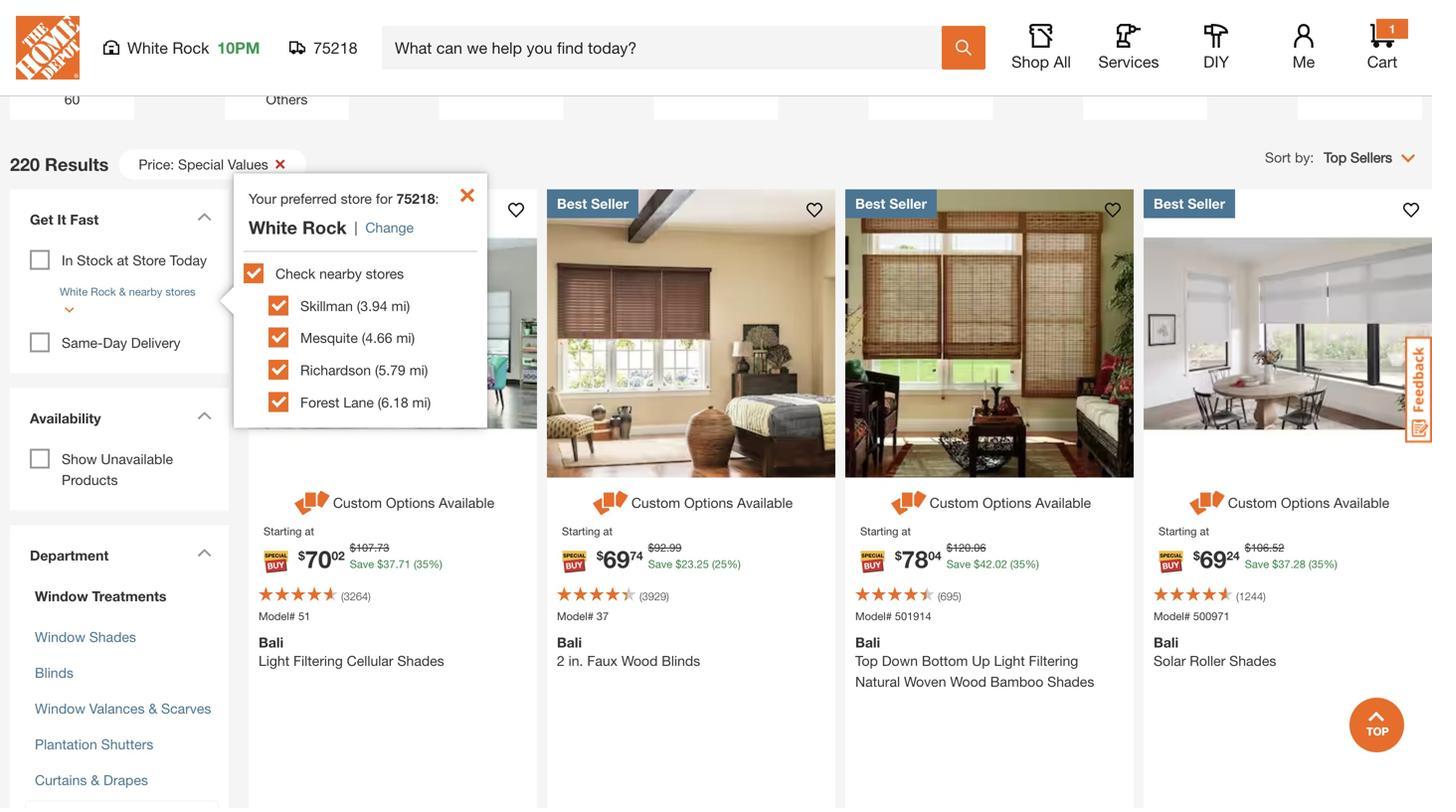 Task type: locate. For each thing, give the bounding box(es) containing it.
filtering inside the bali top down bottom up light filtering natural woven wood bamboo shades
[[1029, 653, 1079, 669]]

available for $ 69 74
[[737, 495, 793, 511]]

106
[[1251, 542, 1269, 555]]

1 horizontal spatial 02
[[995, 558, 1008, 571]]

2 filtering from the left
[[1029, 653, 1079, 669]]

bali for $ 78 04
[[855, 635, 880, 651]]

bali down model# 51
[[259, 635, 284, 651]]

window for window valances & scarves
[[35, 701, 85, 717]]

4 more options icon image from the left
[[1187, 488, 1228, 519]]

2 vertical spatial caret icon image
[[197, 549, 212, 558]]

(in.): inside blind/shade width (in.): others
[[294, 70, 320, 87]]

blind/shade down blind/shade width (in.): others image
[[249, 49, 325, 66]]

shop savings
[[1317, 49, 1403, 66]]

1 custom options available from the left
[[333, 495, 495, 511]]

2 caret icon image from the top
[[197, 411, 212, 420]]

1 horizontal spatial blinds
[[662, 653, 700, 669]]

window down blinds link
[[35, 701, 85, 717]]

0 vertical spatial top
[[1324, 149, 1347, 166]]

501914
[[895, 610, 932, 623]]

options up $ 92 . 99 save $ 23 . 25 ( 25 %)
[[684, 495, 733, 511]]

at for $ 70 02
[[305, 525, 314, 538]]

rock for white rock & nearby stores
[[91, 286, 116, 298]]

blind/shade inside blind/shade width (in.): 50 - 60
[[34, 49, 110, 66]]

4 available from the left
[[1334, 495, 1390, 511]]

shop all button
[[1010, 24, 1073, 72]]

4 custom options available from the left
[[1228, 495, 1390, 511]]

2 best seller from the left
[[557, 195, 629, 212]]

window shades link
[[35, 629, 136, 646]]

0 horizontal spatial 35
[[417, 558, 429, 571]]

custom up 92
[[631, 495, 681, 511]]

(5.79
[[375, 362, 406, 379]]

0 horizontal spatial light
[[259, 653, 290, 669]]

model# for $ 69 74
[[557, 610, 594, 623]]

best
[[259, 195, 289, 212], [557, 195, 587, 212], [855, 195, 886, 212], [1154, 195, 1184, 212]]

1 horizontal spatial 25
[[715, 558, 727, 571]]

save inside $ 107 . 73 save $ 37 . 71 ( 35 %)
[[350, 558, 374, 571]]

1 %) from the left
[[429, 558, 443, 571]]

2 (in.): from the left
[[294, 70, 320, 87]]

width
[[25, 70, 61, 87], [254, 70, 290, 87]]

$ inside $ 69 24
[[1194, 549, 1200, 563]]

solar roller shades image
[[1144, 190, 1432, 478]]

custom up 106
[[1228, 495, 1277, 511]]

more options icon image for $ 69 24
[[1187, 488, 1228, 519]]

1 horizontal spatial blind/shade
[[249, 49, 325, 66]]

1 blind/shade from the left
[[34, 49, 110, 66]]

2 horizontal spatial 37
[[1279, 558, 1291, 571]]

3 best from the left
[[855, 195, 886, 212]]

model# up the in.
[[557, 610, 594, 623]]

) for $ 78 04
[[959, 590, 962, 603]]

0 vertical spatial stores
[[366, 265, 404, 282]]

at up $ 69 24 at the bottom right of the page
[[1200, 525, 1210, 538]]

%) for $ 78 04
[[1026, 558, 1039, 571]]

filtering
[[293, 653, 343, 669], [1029, 653, 1079, 669]]

same-day delivery link
[[62, 335, 181, 351]]

%) right 42
[[1026, 558, 1039, 571]]

0 vertical spatial window
[[35, 588, 88, 605]]

35 inside $ 120 . 06 save $ 42 . 02 ( 35 %)
[[1013, 558, 1026, 571]]

1 horizontal spatial rock
[[172, 38, 209, 57]]

more options icon image up $ 69 24 at the bottom right of the page
[[1187, 488, 1228, 519]]

69 left 92
[[603, 545, 630, 573]]

2 vertical spatial window
[[35, 701, 85, 717]]

seller for $ 78 04
[[890, 195, 927, 212]]

woven
[[904, 674, 947, 690]]

2 available from the left
[[737, 495, 793, 511]]

at up 78
[[902, 525, 911, 538]]

options for $ 70 02
[[386, 495, 435, 511]]

3 model# from the left
[[855, 610, 892, 623]]

seller for $ 69 24
[[1188, 195, 1226, 212]]

4 best seller from the left
[[1154, 195, 1226, 212]]

) down $ 92 . 99 save $ 23 . 25 ( 25 %)
[[667, 590, 669, 603]]

feedback link image
[[1406, 336, 1432, 444]]

nearby up skillman
[[319, 265, 362, 282]]

curtains
[[35, 772, 87, 789]]

2 35 from the left
[[1013, 558, 1026, 571]]

light inside the bali top down bottom up light filtering natural woven wood bamboo shades
[[994, 653, 1025, 669]]

) down $ 106 . 52 save $ 37 . 28 ( 35 %)
[[1263, 590, 1266, 603]]

levolor image
[[879, 0, 983, 42]]

blind/shade down the blind/shade width (in.): 50 - 60 image
[[34, 49, 110, 66]]

02 right 42
[[995, 558, 1008, 571]]

best seller for $ 78 04
[[855, 195, 927, 212]]

2 options from the left
[[684, 495, 733, 511]]

services button
[[1097, 24, 1161, 72]]

1 best seller from the left
[[259, 195, 330, 212]]

%) inside $ 120 . 06 save $ 42 . 02 ( 35 %)
[[1026, 558, 1039, 571]]

shades inside the bali top down bottom up light filtering natural woven wood bamboo shades
[[1048, 674, 1095, 690]]

$ up the 51
[[298, 549, 305, 563]]

0 horizontal spatial 02
[[332, 549, 345, 563]]

0 vertical spatial wood
[[622, 653, 658, 669]]

$ 106 . 52 save $ 37 . 28 ( 35 %)
[[1245, 542, 1338, 571]]

change link
[[365, 217, 414, 238]]

3 seller from the left
[[890, 195, 927, 212]]

0 horizontal spatial nearby
[[129, 286, 162, 298]]

bali inside bali light filtering cellular shades
[[259, 635, 284, 651]]

75218 button
[[289, 38, 358, 58]]

white inside your preferred store for 75218 : white rock | change
[[249, 217, 297, 238]]

3 custom options available from the left
[[930, 495, 1091, 511]]

skillman
[[300, 298, 353, 314]]

1 vertical spatial 75218
[[396, 190, 435, 207]]

blind/shade width (in.): others link
[[235, 0, 339, 110]]

rock down stock on the left top of page
[[91, 286, 116, 298]]

at for $ 78 04
[[902, 525, 911, 538]]

width left 50
[[25, 70, 61, 87]]

width inside blind/shade width (in.): 50 - 60
[[25, 70, 61, 87]]

1 starting from the left
[[264, 525, 302, 538]]

0 horizontal spatial stores
[[165, 286, 195, 298]]

show unavailable products
[[62, 451, 173, 488]]

custom options available up $ 92 . 99 save $ 23 . 25 ( 25 %)
[[631, 495, 793, 511]]

73
[[377, 542, 389, 555]]

1 vertical spatial top
[[855, 653, 878, 669]]

filtering up bamboo
[[1029, 653, 1079, 669]]

blinds down ( 3929 )
[[662, 653, 700, 669]]

2 model# from the left
[[557, 610, 594, 623]]

1 vertical spatial caret icon image
[[197, 411, 212, 420]]

1 seller from the left
[[293, 195, 330, 212]]

results
[[45, 154, 109, 175]]

1 options from the left
[[386, 495, 435, 511]]

treatments
[[92, 588, 167, 605]]

forest lane (6.18 mi)
[[300, 394, 431, 411]]

stores up (3.94 at the top left of the page
[[366, 265, 404, 282]]

0 horizontal spatial filtering
[[293, 653, 343, 669]]

(in.): up "others" in the left top of the page
[[294, 70, 320, 87]]

%) right 71
[[429, 558, 443, 571]]

35 for 69
[[1312, 558, 1324, 571]]

custom options available for $ 78 04
[[930, 495, 1091, 511]]

bali solar roller shades
[[1154, 635, 1277, 669]]

(6.18
[[378, 394, 409, 411]]

shop inside button
[[1012, 52, 1049, 71]]

2 starting from the left
[[562, 525, 600, 538]]

3 more options icon image from the left
[[888, 488, 930, 519]]

richardson (5.79 mi)
[[300, 362, 428, 379]]

rock left 10pm
[[172, 38, 209, 57]]

0 horizontal spatial white
[[60, 286, 88, 298]]

1 horizontal spatial stores
[[366, 265, 404, 282]]

1 vertical spatial &
[[149, 701, 157, 717]]

close image
[[458, 185, 477, 205]]

blinds link
[[35, 665, 74, 681]]

35 inside $ 106 . 52 save $ 37 . 28 ( 35 %)
[[1312, 558, 1324, 571]]

sellers
[[1351, 149, 1393, 166]]

more options icon image for $ 78 04
[[888, 488, 930, 519]]

35 right 71
[[417, 558, 429, 571]]

mi) right the (4.66
[[396, 330, 415, 346]]

top down bottom up light filtering natural woven wood bamboo shades image
[[846, 190, 1134, 478]]

& for nearby
[[119, 286, 126, 298]]

starting at for $ 70 02
[[264, 525, 314, 538]]

bali down "bali" image
[[490, 49, 513, 66]]

35 right 42
[[1013, 558, 1026, 571]]

1 horizontal spatial nearby
[[319, 265, 362, 282]]

|
[[355, 219, 358, 236]]

4 ) from the left
[[1263, 590, 1266, 603]]

3 ) from the left
[[959, 590, 962, 603]]

%) inside $ 92 . 99 save $ 23 . 25 ( 25 %)
[[727, 558, 741, 571]]

shades down window treatments link
[[89, 629, 136, 646]]

window shades
[[35, 629, 136, 646]]

2 horizontal spatial rock
[[302, 217, 347, 238]]

2 more options icon image from the left
[[590, 488, 631, 519]]

1 horizontal spatial shop
[[1317, 49, 1350, 66]]

available up $ 120 . 06 save $ 42 . 02 ( 35 %)
[[1036, 495, 1091, 511]]

1 filtering from the left
[[293, 653, 343, 669]]

2 width from the left
[[254, 70, 290, 87]]

shades right roller in the right of the page
[[1230, 653, 1277, 669]]

1 horizontal spatial 35
[[1013, 558, 1026, 571]]

more options icon image for $ 69 74
[[590, 488, 631, 519]]

options for $ 69 74
[[684, 495, 733, 511]]

roller
[[1190, 653, 1226, 669]]

bamboo
[[991, 674, 1044, 690]]

3 %) from the left
[[1026, 558, 1039, 571]]

4 starting at from the left
[[1159, 525, 1210, 538]]

price: special values button
[[119, 150, 306, 180]]

:
[[435, 190, 439, 207]]

& left scarves
[[149, 701, 157, 717]]

caret icon image inside get it fast link
[[197, 212, 212, 221]]

custom options available for $ 70 02
[[333, 495, 495, 511]]

shades right bamboo
[[1048, 674, 1095, 690]]

2 starting at from the left
[[562, 525, 613, 538]]

3 custom from the left
[[930, 495, 979, 511]]

2 blind/shade from the left
[[249, 49, 325, 66]]

in stock at store today link
[[62, 252, 207, 269]]

2 vertical spatial &
[[91, 772, 100, 789]]

faux
[[587, 653, 618, 669]]

options
[[386, 495, 435, 511], [684, 495, 733, 511], [983, 495, 1032, 511], [1281, 495, 1330, 511]]

1 horizontal spatial &
[[119, 286, 126, 298]]

2 %) from the left
[[727, 558, 741, 571]]

1 vertical spatial window
[[35, 629, 85, 646]]

save for $ 69 74
[[648, 558, 673, 571]]

starting at up $ 69 24 at the bottom right of the page
[[1159, 525, 1210, 538]]

price:
[[139, 156, 174, 173]]

1 width from the left
[[25, 70, 61, 87]]

mi) right '(5.79'
[[410, 362, 428, 379]]

shop left all
[[1012, 52, 1049, 71]]

save down 106
[[1245, 558, 1269, 571]]

seller for $ 70 02
[[293, 195, 330, 212]]

0 horizontal spatial (in.):
[[65, 70, 91, 87]]

$ left 74
[[597, 549, 603, 563]]

model# left 501914
[[855, 610, 892, 623]]

shades
[[89, 629, 136, 646], [397, 653, 444, 669], [1230, 653, 1277, 669], [1048, 674, 1095, 690]]

(in.): for others
[[294, 70, 320, 87]]

2 best from the left
[[557, 195, 587, 212]]

2 window from the top
[[35, 629, 85, 646]]

bali light filtering cellular shades
[[259, 635, 444, 669]]

the home depot logo image
[[16, 16, 80, 80]]

nearby
[[319, 265, 362, 282], [129, 286, 162, 298]]

$ inside $ 69 74
[[597, 549, 603, 563]]

3 starting at from the left
[[860, 525, 911, 538]]

caret icon image inside department link
[[197, 549, 212, 558]]

%) inside $ 107 . 73 save $ 37 . 71 ( 35 %)
[[429, 558, 443, 571]]

save for $ 69 24
[[1245, 558, 1269, 571]]

by:
[[1295, 149, 1314, 166]]

50
[[95, 70, 110, 87]]

0 horizontal spatial 25
[[697, 558, 709, 571]]

1 69 from the left
[[603, 545, 630, 573]]

0 vertical spatial white
[[127, 38, 168, 57]]

0 horizontal spatial rock
[[91, 286, 116, 298]]

35 inside $ 107 . 73 save $ 37 . 71 ( 35 %)
[[417, 558, 429, 571]]

window valances & scarves link
[[35, 701, 211, 717]]

starting at up 70
[[264, 525, 314, 538]]

me button
[[1272, 24, 1336, 72]]

0 horizontal spatial 37
[[383, 558, 396, 571]]

light down model# 51
[[259, 653, 290, 669]]

light up bamboo
[[994, 653, 1025, 669]]

3 35 from the left
[[1312, 558, 1324, 571]]

custom for $ 78 04
[[930, 495, 979, 511]]

4 seller from the left
[[1188, 195, 1226, 212]]

2 vertical spatial rock
[[91, 286, 116, 298]]

window down the department at the left
[[35, 588, 88, 605]]

white right blind/shade width (in.): 50 - 60 link
[[127, 38, 168, 57]]

3 available from the left
[[1036, 495, 1091, 511]]

shades inside bali light filtering cellular shades
[[397, 653, 444, 669]]

sort by: top sellers
[[1265, 149, 1393, 166]]

35 right 28
[[1312, 558, 1324, 571]]

solar
[[1154, 653, 1186, 669]]

curtains & drapes
[[35, 772, 148, 789]]

top right the by:
[[1324, 149, 1347, 166]]

light inside bali light filtering cellular shades
[[259, 653, 290, 669]]

blind/shade for 50
[[34, 49, 110, 66]]

0 vertical spatial caret icon image
[[197, 212, 212, 221]]

2 69 from the left
[[1200, 545, 1227, 573]]

bali inside the bali top down bottom up light filtering natural woven wood bamboo shades
[[855, 635, 880, 651]]

shop
[[1317, 49, 1350, 66], [1012, 52, 1049, 71]]

more options icon image for $ 70 02
[[291, 488, 333, 519]]

%) right "23"
[[727, 558, 741, 571]]

2 seller from the left
[[591, 195, 629, 212]]

window up blinds link
[[35, 629, 85, 646]]

1 horizontal spatial wood
[[950, 674, 987, 690]]

4 best from the left
[[1154, 195, 1184, 212]]

model# 500971
[[1154, 610, 1230, 623]]

blinds down the window shades link
[[35, 665, 74, 681]]

rock
[[172, 38, 209, 57], [302, 217, 347, 238], [91, 286, 116, 298]]

)
[[368, 590, 371, 603], [667, 590, 669, 603], [959, 590, 962, 603], [1263, 590, 1266, 603]]

available up $ 92 . 99 save $ 23 . 25 ( 25 %)
[[737, 495, 793, 511]]

available for $ 78 04
[[1036, 495, 1091, 511]]

1 starting at from the left
[[264, 525, 314, 538]]

0 horizontal spatial width
[[25, 70, 61, 87]]

2 horizontal spatial 35
[[1312, 558, 1324, 571]]

4 custom from the left
[[1228, 495, 1277, 511]]

1 model# from the left
[[259, 610, 295, 623]]

1 window from the top
[[35, 588, 88, 605]]

window
[[35, 588, 88, 605], [35, 629, 85, 646], [35, 701, 85, 717]]

valances
[[89, 701, 145, 717]]

more options icon image up $ 69 74
[[590, 488, 631, 519]]

(in.): up 60
[[65, 70, 91, 87]]

1 ) from the left
[[368, 590, 371, 603]]

custom for $ 69 24
[[1228, 495, 1277, 511]]

1 35 from the left
[[417, 558, 429, 571]]

3 starting from the left
[[860, 525, 899, 538]]

3 best seller from the left
[[855, 195, 927, 212]]

$ left 24
[[1194, 549, 1200, 563]]

filtering down the 51
[[293, 653, 343, 669]]

4 model# from the left
[[1154, 610, 1191, 623]]

starting at up 78
[[860, 525, 911, 538]]

at left store
[[117, 252, 129, 269]]

1 horizontal spatial top
[[1324, 149, 1347, 166]]

starting up $ 69 74
[[562, 525, 600, 538]]

$ right 04
[[947, 542, 953, 555]]

37 left 28
[[1279, 558, 1291, 571]]

caret icon image inside availability link
[[197, 411, 212, 420]]

1 horizontal spatial width
[[254, 70, 290, 87]]

wood down up
[[950, 674, 987, 690]]

2 horizontal spatial &
[[149, 701, 157, 717]]

$ 78 04
[[895, 545, 942, 573]]

rock left | at top left
[[302, 217, 347, 238]]

%) inside $ 106 . 52 save $ 37 . 28 ( 35 %)
[[1324, 558, 1338, 571]]

save inside $ 120 . 06 save $ 42 . 02 ( 35 %)
[[947, 558, 971, 571]]

width up "others" in the left top of the page
[[254, 70, 290, 87]]

3264
[[344, 590, 368, 603]]

starting at up $ 69 74
[[562, 525, 613, 538]]

1 horizontal spatial 69
[[1200, 545, 1227, 573]]

0 horizontal spatial blind/shade
[[34, 49, 110, 66]]

2 custom from the left
[[631, 495, 681, 511]]

richardson
[[300, 362, 371, 379]]

1 vertical spatial wood
[[950, 674, 987, 690]]

bali down model# 501914
[[855, 635, 880, 651]]

( right "23"
[[712, 558, 715, 571]]

4 %) from the left
[[1324, 558, 1338, 571]]

) down 120
[[959, 590, 962, 603]]

1244
[[1239, 590, 1263, 603]]

$ 107 . 73 save $ 37 . 71 ( 35 %)
[[350, 542, 443, 571]]

1 available from the left
[[439, 495, 495, 511]]

(in.): inside blind/shade width (in.): 50 - 60
[[65, 70, 91, 87]]

4 starting from the left
[[1159, 525, 1197, 538]]

1 best from the left
[[259, 195, 289, 212]]

custom up 107
[[333, 495, 382, 511]]

%) for $ 69 74
[[727, 558, 741, 571]]

37 inside $ 107 . 73 save $ 37 . 71 ( 35 %)
[[383, 558, 396, 571]]

$ inside $ 78 04
[[895, 549, 902, 563]]

mi) right (3.94 at the top left of the page
[[391, 298, 410, 314]]

custom options available for $ 69 74
[[631, 495, 793, 511]]

0 horizontal spatial blinds
[[35, 665, 74, 681]]

69 left 106
[[1200, 545, 1227, 573]]

2 custom options available from the left
[[631, 495, 793, 511]]

wood right 'faux' on the bottom
[[622, 653, 658, 669]]

plantation shutters link
[[35, 737, 153, 753]]

1 horizontal spatial 75218
[[396, 190, 435, 207]]

starting up $ 78 04
[[860, 525, 899, 538]]

0 horizontal spatial shop
[[1012, 52, 1049, 71]]

69 for $ 69 24
[[1200, 545, 1227, 573]]

at up 70
[[305, 525, 314, 538]]

1 (in.): from the left
[[65, 70, 91, 87]]

4 save from the left
[[1245, 558, 1269, 571]]

shades right cellular
[[397, 653, 444, 669]]

0 horizontal spatial 75218
[[313, 38, 358, 57]]

more options icon image up 78
[[888, 488, 930, 519]]

model# for $ 70 02
[[259, 610, 295, 623]]

bali inside bali 2 in. faux wood blinds
[[557, 635, 582, 651]]

(
[[414, 558, 417, 571], [712, 558, 715, 571], [1011, 558, 1013, 571], [1309, 558, 1312, 571], [341, 590, 344, 603], [640, 590, 642, 603], [938, 590, 941, 603], [1236, 590, 1239, 603]]

0 vertical spatial rock
[[172, 38, 209, 57]]

custom options available up "73"
[[333, 495, 495, 511]]

best for $ 69 24
[[1154, 195, 1184, 212]]

1 horizontal spatial light
[[994, 653, 1025, 669]]

1 horizontal spatial white
[[127, 38, 168, 57]]

4 options from the left
[[1281, 495, 1330, 511]]

0 horizontal spatial top
[[855, 653, 878, 669]]

shop right me
[[1317, 49, 1350, 66]]

35 for 78
[[1013, 558, 1026, 571]]

2 horizontal spatial white
[[249, 217, 297, 238]]

) for $ 70 02
[[368, 590, 371, 603]]

1 more options icon image from the left
[[291, 488, 333, 519]]

2 save from the left
[[648, 558, 673, 571]]

options up 52
[[1281, 495, 1330, 511]]

starting for $ 69 24
[[1159, 525, 1197, 538]]

2 light from the left
[[994, 653, 1025, 669]]

bali up the in.
[[557, 635, 582, 651]]

0 horizontal spatial wood
[[622, 653, 658, 669]]

save
[[350, 558, 374, 571], [648, 558, 673, 571], [947, 558, 971, 571], [1245, 558, 1269, 571]]

same-
[[62, 335, 103, 351]]

options up 06 on the right
[[983, 495, 1032, 511]]

1 custom from the left
[[333, 495, 382, 511]]

special
[[178, 156, 224, 173]]

75218
[[313, 38, 358, 57], [396, 190, 435, 207]]

values
[[228, 156, 268, 173]]

available for $ 69 24
[[1334, 495, 1390, 511]]

1 caret icon image from the top
[[197, 212, 212, 221]]

today
[[170, 252, 207, 269]]

blinds inside bali 2 in. faux wood blinds
[[662, 653, 700, 669]]

caret icon image
[[197, 212, 212, 221], [197, 411, 212, 420], [197, 549, 212, 558]]

at up $ 69 74
[[603, 525, 613, 538]]

white down in
[[60, 286, 88, 298]]

3 save from the left
[[947, 558, 971, 571]]

custom options available up 52
[[1228, 495, 1390, 511]]

mi) for richardson (5.79 mi)
[[410, 362, 428, 379]]

best seller for $ 69 24
[[1154, 195, 1226, 212]]

custom options available for $ 69 24
[[1228, 495, 1390, 511]]

custom
[[333, 495, 382, 511], [631, 495, 681, 511], [930, 495, 979, 511], [1228, 495, 1277, 511]]

2
[[557, 653, 565, 669]]

width for blind/shade width (in.): others
[[254, 70, 290, 87]]

bali for $ 69 24
[[1154, 635, 1179, 651]]

2 vertical spatial white
[[60, 286, 88, 298]]

37 inside $ 106 . 52 save $ 37 . 28 ( 35 %)
[[1279, 558, 1291, 571]]

3 caret icon image from the top
[[197, 549, 212, 558]]

1 horizontal spatial filtering
[[1029, 653, 1079, 669]]

37 up bali 2 in. faux wood blinds
[[597, 610, 609, 623]]

starting at for $ 69 24
[[1159, 525, 1210, 538]]

1 save from the left
[[350, 558, 374, 571]]

custom up 120
[[930, 495, 979, 511]]

width inside blind/shade width (in.): others
[[254, 70, 290, 87]]

save inside $ 106 . 52 save $ 37 . 28 ( 35 %)
[[1245, 558, 1269, 571]]

bali inside bali solar roller shades
[[1154, 635, 1179, 651]]

0 horizontal spatial &
[[91, 772, 100, 789]]

options up "73"
[[386, 495, 435, 511]]

1 vertical spatial white
[[249, 217, 297, 238]]

&
[[119, 286, 126, 298], [149, 701, 157, 717], [91, 772, 100, 789]]

more options icon image
[[291, 488, 333, 519], [590, 488, 631, 519], [888, 488, 930, 519], [1187, 488, 1228, 519]]

35 for 70
[[417, 558, 429, 571]]

blind/shade width (in.): 50 - 60 image
[[20, 0, 124, 42]]

stock
[[77, 252, 113, 269]]

0 horizontal spatial 69
[[603, 545, 630, 573]]

1 vertical spatial rock
[[302, 217, 347, 238]]

3 window from the top
[[35, 701, 85, 717]]

0 vertical spatial 75218
[[313, 38, 358, 57]]

check
[[276, 265, 316, 282]]

$
[[350, 542, 356, 555], [648, 542, 654, 555], [947, 542, 953, 555], [1245, 542, 1251, 555], [298, 549, 305, 563], [597, 549, 603, 563], [895, 549, 902, 563], [1194, 549, 1200, 563], [377, 558, 383, 571], [676, 558, 682, 571], [974, 558, 980, 571], [1273, 558, 1279, 571]]

02 left 107
[[332, 549, 345, 563]]

save inside $ 92 . 99 save $ 23 . 25 ( 25 %)
[[648, 558, 673, 571]]

1 light from the left
[[259, 653, 290, 669]]

0 vertical spatial &
[[119, 286, 126, 298]]

bali up the solar
[[1154, 635, 1179, 651]]

3 options from the left
[[983, 495, 1032, 511]]

1 horizontal spatial (in.):
[[294, 70, 320, 87]]

2 ) from the left
[[667, 590, 669, 603]]

save down 107
[[350, 558, 374, 571]]

35
[[417, 558, 429, 571], [1013, 558, 1026, 571], [1312, 558, 1324, 571]]

store
[[341, 190, 372, 207]]

available up $ 106 . 52 save $ 37 . 28 ( 35 %)
[[1334, 495, 1390, 511]]

& left drapes
[[91, 772, 100, 789]]



Task type: vqa. For each thing, say whether or not it's contained in the screenshot.
Kitchen associated with Kitchen
no



Task type: describe. For each thing, give the bounding box(es) containing it.
02 inside $ 120 . 06 save $ 42 . 02 ( 35 %)
[[995, 558, 1008, 571]]

availability
[[30, 410, 101, 427]]

120
[[953, 542, 971, 555]]

74
[[630, 549, 643, 563]]

78
[[902, 545, 928, 573]]

$ down 99
[[676, 558, 682, 571]]

1 horizontal spatial 37
[[597, 610, 609, 623]]

shutters
[[101, 737, 153, 753]]

blind/shade width (in.): others image
[[235, 0, 339, 42]]

2 25 from the left
[[715, 558, 727, 571]]

( down 04
[[938, 590, 941, 603]]

$ down 52
[[1273, 558, 1279, 571]]

bottom
[[922, 653, 968, 669]]

best for $ 69 74
[[557, 195, 587, 212]]

06
[[974, 542, 986, 555]]

04
[[928, 549, 942, 563]]

scarves
[[161, 701, 211, 717]]

mi) for mesquite (4.66 mi)
[[396, 330, 415, 346]]

220
[[10, 154, 40, 175]]

starting for $ 69 74
[[562, 525, 600, 538]]

bali image
[[449, 0, 554, 42]]

custom for $ 69 74
[[631, 495, 681, 511]]

1 25 from the left
[[697, 558, 709, 571]]

( inside $ 107 . 73 save $ 37 . 71 ( 35 %)
[[414, 558, 417, 571]]

custom for $ 70 02
[[333, 495, 382, 511]]

%) for $ 70 02
[[429, 558, 443, 571]]

best seller for $ 69 74
[[557, 195, 629, 212]]

fast
[[70, 211, 99, 228]]

cart
[[1368, 52, 1398, 71]]

curtains & drapes link
[[35, 772, 148, 789]]

What can we help you find today? search field
[[395, 27, 941, 69]]

plantation
[[35, 737, 97, 753]]

37 for 70
[[383, 558, 396, 571]]

show
[[62, 451, 97, 468]]

shop for shop all
[[1012, 52, 1049, 71]]

107
[[356, 542, 374, 555]]

$ down 06 on the right
[[974, 558, 980, 571]]

69 for $ 69 74
[[603, 545, 630, 573]]

white rock 10pm
[[127, 38, 260, 57]]

0 vertical spatial nearby
[[319, 265, 362, 282]]

best seller for $ 70 02
[[259, 195, 330, 212]]

caret icon image for availability
[[197, 411, 212, 420]]

bali link
[[449, 0, 554, 68]]

window treatments
[[35, 588, 167, 605]]

at for $ 69 24
[[1200, 525, 1210, 538]]

lane
[[343, 394, 374, 411]]

bali essentials image
[[664, 0, 768, 42]]

rock for white rock 10pm
[[172, 38, 209, 57]]

skillman (3.94 mi)
[[300, 298, 410, 314]]

( 3929 )
[[640, 590, 669, 603]]

60
[[64, 91, 80, 107]]

available for $ 70 02
[[439, 495, 495, 511]]

(4.66
[[362, 330, 393, 346]]

caret icon image for get it fast
[[197, 212, 212, 221]]

drapes
[[103, 772, 148, 789]]

starting for $ 78 04
[[860, 525, 899, 538]]

filtering inside bali light filtering cellular shades
[[293, 653, 343, 669]]

bali for $ 69 74
[[557, 635, 582, 651]]

& for scarves
[[149, 701, 157, 717]]

options for $ 69 24
[[1281, 495, 1330, 511]]

blind/shade for others
[[249, 49, 325, 66]]

92
[[654, 542, 667, 555]]

37 for 69
[[1279, 558, 1291, 571]]

show unavailable products link
[[62, 451, 173, 488]]

best for $ 78 04
[[855, 195, 886, 212]]

plantation shutters
[[35, 737, 153, 753]]

starting at for $ 78 04
[[860, 525, 911, 538]]

wood inside the bali top down bottom up light filtering natural woven wood bamboo shades
[[950, 674, 987, 690]]

$ right 24
[[1245, 542, 1251, 555]]

starting for $ 70 02
[[264, 525, 302, 538]]

at for $ 69 74
[[603, 525, 613, 538]]

( 3264 )
[[341, 590, 371, 603]]

levolor
[[908, 49, 954, 66]]

) for $ 69 24
[[1263, 590, 1266, 603]]

shop for shop savings
[[1317, 49, 1350, 66]]

mi) right (6.18
[[412, 394, 431, 411]]

%) for $ 69 24
[[1324, 558, 1338, 571]]

24
[[1227, 549, 1240, 563]]

shades inside bali solar roller shades
[[1230, 653, 1277, 669]]

your preferred store for 75218 : white rock | change
[[249, 190, 439, 238]]

shop all
[[1012, 52, 1071, 71]]

1
[[1389, 22, 1396, 36]]

shop savings image
[[1308, 0, 1413, 42]]

window for window treatments
[[35, 588, 88, 605]]

window valances & scarves
[[35, 701, 211, 717]]

mi) for skillman (3.94 mi)
[[391, 298, 410, 314]]

model# for $ 69 24
[[1154, 610, 1191, 623]]

white for white rock & nearby stores
[[60, 286, 88, 298]]

220 results
[[10, 154, 109, 175]]

get
[[30, 211, 53, 228]]

02 inside $ 70 02
[[332, 549, 345, 563]]

up
[[972, 653, 990, 669]]

model# 501914
[[855, 610, 932, 623]]

695
[[941, 590, 959, 603]]

width for blind/shade width (in.): 50 - 60
[[25, 70, 61, 87]]

blind/shade width (in.): 50 - 60 link
[[20, 0, 124, 110]]

( 1244 )
[[1236, 590, 1266, 603]]

$ down "73"
[[377, 558, 383, 571]]

top inside the bali top down bottom up light filtering natural woven wood bamboo shades
[[855, 653, 878, 669]]

$ left "73"
[[350, 542, 356, 555]]

availability link
[[20, 398, 219, 444]]

( down 24
[[1236, 590, 1239, 603]]

75218 inside your preferred store for 75218 : white rock | change
[[396, 190, 435, 207]]

all
[[1054, 52, 1071, 71]]

in stock at store today
[[62, 252, 207, 269]]

$ right 74
[[648, 542, 654, 555]]

in.
[[569, 653, 583, 669]]

products
[[62, 472, 118, 488]]

services
[[1099, 52, 1159, 71]]

caret icon image for department
[[197, 549, 212, 558]]

mesquite (4.66 mi)
[[300, 330, 415, 346]]

department
[[30, 548, 109, 564]]

for
[[376, 190, 393, 207]]

blind/shade width (in.): 50 - 60
[[25, 49, 119, 107]]

options for $ 78 04
[[983, 495, 1032, 511]]

( down $ 70 02 at the bottom left
[[341, 590, 344, 603]]

unavailable
[[101, 451, 173, 468]]

veneta
[[1120, 49, 1171, 66]]

save for $ 70 02
[[350, 558, 374, 571]]

down
[[882, 653, 918, 669]]

) for $ 69 74
[[667, 590, 669, 603]]

51
[[298, 610, 311, 623]]

( inside $ 92 . 99 save $ 23 . 25 ( 25 %)
[[712, 558, 715, 571]]

save for $ 78 04
[[947, 558, 971, 571]]

23
[[682, 558, 694, 571]]

( inside $ 106 . 52 save $ 37 . 28 ( 35 %)
[[1309, 558, 1312, 571]]

( 695 )
[[938, 590, 962, 603]]

$ 92 . 99 save $ 23 . 25 ( 25 %)
[[648, 542, 741, 571]]

white for white rock 10pm
[[127, 38, 168, 57]]

(3.94
[[357, 298, 388, 314]]

model# for $ 78 04
[[855, 610, 892, 623]]

wood inside bali 2 in. faux wood blinds
[[622, 653, 658, 669]]

get it fast link
[[20, 199, 219, 245]]

( inside $ 120 . 06 save $ 42 . 02 ( 35 %)
[[1011, 558, 1013, 571]]

rock inside your preferred store for 75218 : white rock | change
[[302, 217, 347, 238]]

71
[[399, 558, 411, 571]]

starting at for $ 69 74
[[562, 525, 613, 538]]

(in.): for 50
[[65, 70, 91, 87]]

$ 70 02
[[298, 545, 345, 573]]

1 vertical spatial nearby
[[129, 286, 162, 298]]

bali for $ 70 02
[[259, 635, 284, 651]]

light filtering cellular shades image
[[249, 190, 537, 478]]

cellular
[[347, 653, 394, 669]]

75218 inside 75218 button
[[313, 38, 358, 57]]

best for $ 70 02
[[259, 195, 289, 212]]

$ 69 74
[[597, 545, 643, 573]]

28
[[1294, 558, 1306, 571]]

3929
[[642, 590, 667, 603]]

window for window shades
[[35, 629, 85, 646]]

store
[[133, 252, 166, 269]]

seller for $ 69 74
[[591, 195, 629, 212]]

( down 74
[[640, 590, 642, 603]]

1 vertical spatial stores
[[165, 286, 195, 298]]

cart 1
[[1368, 22, 1398, 71]]

window treatments link
[[30, 586, 209, 607]]

veneta image
[[1093, 0, 1198, 42]]

$ inside $ 70 02
[[298, 549, 305, 563]]

2 in. faux wood blinds image
[[547, 190, 836, 478]]

it
[[57, 211, 66, 228]]



